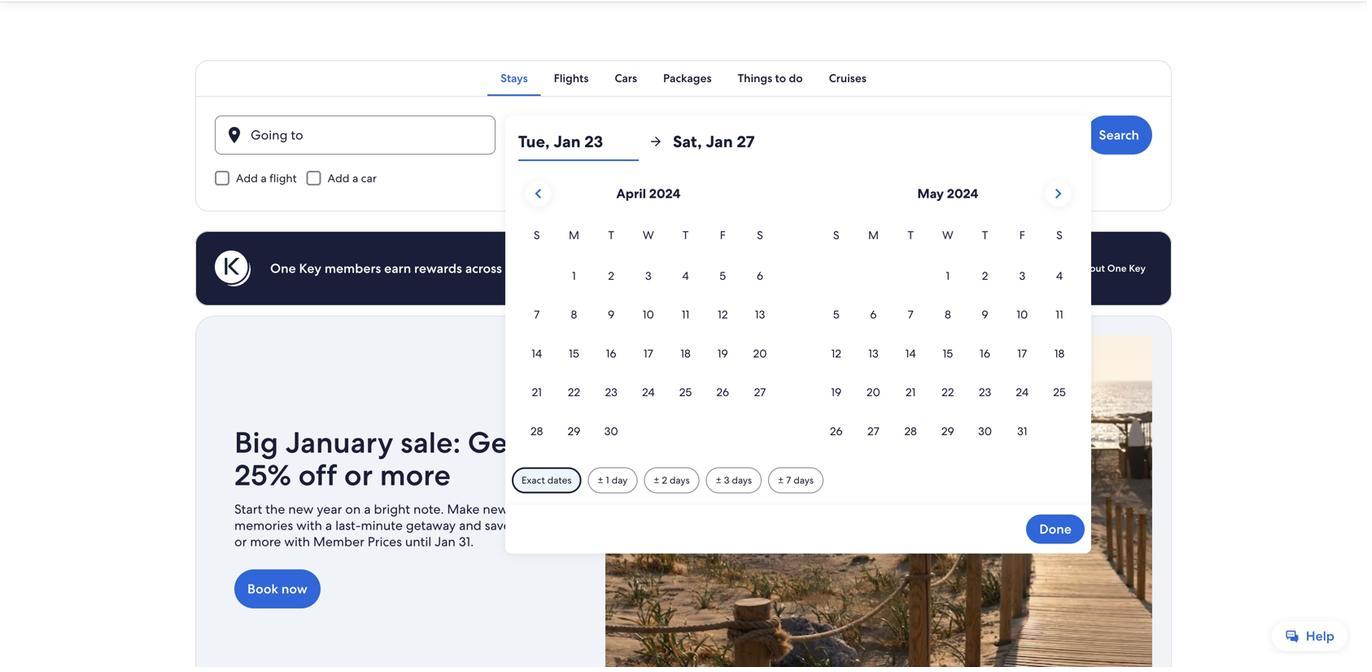 Task type: locate. For each thing, give the bounding box(es) containing it.
11 button down learn
[[1041, 296, 1078, 333]]

2 button left learn
[[967, 257, 1004, 294]]

1 inside april 2024 element
[[572, 268, 576, 283]]

1 18 from the left
[[681, 346, 691, 361]]

add left car
[[328, 171, 350, 186]]

big january sale: get 25% off or more start the new year on a bright note. make new memories with a last-minute getaway and save 25% or more with member prices until jan 31.
[[234, 424, 539, 551]]

1 horizontal spatial 2 button
[[967, 257, 1004, 294]]

jan inside big january sale: get 25% off or more start the new year on a bright note. make new memories with a last-minute getaway and save 25% or more with member prices until jan 31.
[[435, 534, 456, 551]]

24 button
[[630, 374, 667, 411], [1004, 374, 1041, 411]]

13 inside may 2024 "element"
[[869, 346, 879, 361]]

1 23 button from the left
[[593, 374, 630, 411]]

4 for may 2024
[[1056, 268, 1063, 283]]

1 11 from the left
[[682, 307, 690, 322]]

1 28 from the left
[[531, 424, 543, 439]]

1 14 button from the left
[[518, 335, 556, 372]]

1 vertical spatial or
[[234, 534, 247, 551]]

30 button left 31
[[967, 413, 1004, 450]]

26 button inside april 2024 element
[[704, 374, 742, 411]]

0 vertical spatial 26 button
[[704, 374, 742, 411]]

w for may
[[942, 228, 954, 243]]

or up on
[[344, 456, 373, 494]]

1 7 button from the left
[[518, 296, 556, 333]]

25% right save
[[514, 517, 539, 534]]

4 inside "element"
[[1056, 268, 1063, 283]]

1 8 button from the left
[[556, 296, 593, 333]]

21 button
[[518, 374, 556, 411], [892, 374, 930, 411]]

2 horizontal spatial 2
[[982, 268, 988, 283]]

9 inside may 2024 "element"
[[982, 307, 989, 322]]

packages
[[663, 71, 712, 85]]

add left flight
[[236, 171, 258, 186]]

1 horizontal spatial 17 button
[[1004, 335, 1041, 372]]

11 down vrbo
[[682, 307, 690, 322]]

16 inside may 2024 "element"
[[980, 346, 991, 361]]

22 for second 22 button from the right
[[568, 385, 580, 400]]

2 21 button from the left
[[892, 374, 930, 411]]

a left last-
[[325, 517, 332, 534]]

2 10 from the left
[[1017, 307, 1028, 322]]

17
[[644, 346, 653, 361], [1018, 346, 1027, 361]]

tue,
[[518, 131, 550, 152]]

days left ± 7 days at the right of the page
[[732, 474, 752, 487]]

1 vertical spatial 6 button
[[855, 296, 892, 333]]

1 horizontal spatial 5 button
[[818, 296, 855, 333]]

29 inside april 2024 element
[[568, 424, 581, 439]]

and left vrbo
[[634, 260, 657, 277]]

2 2 button from the left
[[967, 257, 1004, 294]]

more
[[380, 456, 451, 494], [250, 534, 281, 551]]

3 button
[[630, 257, 667, 294], [1004, 257, 1041, 294]]

2 horizontal spatial 3
[[1019, 268, 1026, 283]]

2 25 from the left
[[1053, 385, 1066, 400]]

across
[[465, 260, 502, 277]]

1 2024 from the left
[[649, 185, 681, 202]]

1 w from the left
[[643, 228, 654, 243]]

a
[[261, 171, 267, 186], [352, 171, 358, 186], [364, 501, 371, 518], [325, 517, 332, 534]]

4 ± from the left
[[778, 474, 784, 487]]

member
[[313, 534, 365, 551]]

days for ± 7 days
[[794, 474, 814, 487]]

days left ± 3 days
[[670, 474, 690, 487]]

save
[[485, 517, 511, 534]]

0 vertical spatial 13 button
[[742, 296, 779, 333]]

22 inside april 2024 element
[[568, 385, 580, 400]]

2 days from the left
[[732, 474, 752, 487]]

0 horizontal spatial 7 button
[[518, 296, 556, 333]]

2 29 button from the left
[[930, 413, 967, 450]]

1 horizontal spatial 24 button
[[1004, 374, 1041, 411]]

application containing april 2024
[[518, 174, 1078, 451]]

0 horizontal spatial 25
[[679, 385, 692, 400]]

29 up dates
[[568, 424, 581, 439]]

1 14 from the left
[[532, 346, 542, 361]]

4
[[682, 268, 689, 283], [1056, 268, 1063, 283]]

0 vertical spatial 6
[[757, 268, 764, 283]]

1 button inside april 2024 element
[[556, 257, 593, 294]]

more up note.
[[380, 456, 451, 494]]

1 22 button from the left
[[556, 374, 593, 411]]

1 horizontal spatial 2024
[[947, 185, 979, 202]]

0 horizontal spatial add
[[236, 171, 258, 186]]

2 button left vrbo
[[593, 257, 630, 294]]

1 horizontal spatial 14
[[906, 346, 916, 361]]

2 18 from the left
[[1055, 346, 1065, 361]]

2 14 from the left
[[906, 346, 916, 361]]

26
[[717, 385, 729, 400], [830, 424, 843, 439]]

14
[[532, 346, 542, 361], [906, 346, 916, 361]]

2 29 from the left
[[942, 424, 955, 439]]

29
[[568, 424, 581, 439], [942, 424, 955, 439]]

new right the
[[288, 501, 314, 518]]

1 for may
[[946, 268, 950, 283]]

1 4 button from the left
[[667, 257, 704, 294]]

2 3 button from the left
[[1004, 257, 1041, 294]]

20 inside "element"
[[867, 385, 881, 400]]

1 vertical spatial more
[[250, 534, 281, 551]]

19 button
[[704, 335, 742, 372], [818, 374, 855, 411]]

11 button inside may 2024 "element"
[[1041, 296, 1078, 333]]

0 vertical spatial 20
[[753, 346, 767, 361]]

directional image
[[649, 134, 663, 149]]

1 1 button from the left
[[556, 257, 593, 294]]

2 21 from the left
[[906, 385, 916, 400]]

29 left 31
[[942, 424, 955, 439]]

1 21 from the left
[[532, 385, 542, 400]]

22 inside may 2024 "element"
[[942, 385, 954, 400]]

w down 'april 2024'
[[643, 228, 654, 243]]

0 horizontal spatial 10
[[643, 307, 654, 322]]

30 up ± 1 day at the left bottom of the page
[[604, 424, 618, 439]]

2 9 from the left
[[982, 307, 989, 322]]

3 left vrbo
[[645, 268, 652, 283]]

flight
[[269, 171, 297, 186]]

1 ± from the left
[[598, 474, 604, 487]]

f inside april 2024 element
[[720, 228, 726, 243]]

0 horizontal spatial f
[[720, 228, 726, 243]]

2 2024 from the left
[[947, 185, 979, 202]]

1 3 button from the left
[[630, 257, 667, 294]]

± for ± 1 day
[[598, 474, 604, 487]]

13 inside april 2024 element
[[755, 307, 765, 322]]

30 for first 30 button from the right
[[978, 424, 992, 439]]

2 right day
[[662, 474, 667, 487]]

27 inside april 2024 element
[[754, 385, 766, 400]]

10 for first 10 button from left
[[643, 307, 654, 322]]

1 horizontal spatial or
[[344, 456, 373, 494]]

15 button
[[556, 335, 593, 372], [930, 335, 967, 372]]

8
[[571, 307, 577, 322], [945, 307, 951, 322]]

1 horizontal spatial 13
[[869, 346, 879, 361]]

7
[[534, 307, 540, 322], [908, 307, 914, 322], [786, 474, 791, 487]]

25 button
[[667, 374, 704, 411], [1041, 374, 1078, 411]]

12
[[718, 307, 728, 322], [831, 346, 842, 361]]

0 horizontal spatial and
[[459, 517, 482, 534]]

0 vertical spatial 19
[[718, 346, 728, 361]]

26 inside april 2024 element
[[717, 385, 729, 400]]

get
[[468, 424, 518, 462]]

m inside april 2024 element
[[569, 228, 579, 243]]

key right about
[[1129, 262, 1146, 275]]

2 s from the left
[[757, 228, 763, 243]]

add
[[236, 171, 258, 186], [328, 171, 350, 186]]

0 horizontal spatial 5
[[720, 268, 726, 283]]

14 inside may 2024 "element"
[[906, 346, 916, 361]]

31 button
[[1004, 413, 1041, 450]]

0 horizontal spatial 9 button
[[593, 296, 630, 333]]

0 horizontal spatial 6
[[757, 268, 764, 283]]

1 t from the left
[[608, 228, 614, 243]]

2 11 from the left
[[1056, 307, 1064, 322]]

19 inside april 2024 element
[[718, 346, 728, 361]]

key left members
[[299, 260, 322, 277]]

1 17 from the left
[[644, 346, 653, 361]]

2 horizontal spatial 1
[[946, 268, 950, 283]]

1 horizontal spatial 21 button
[[892, 374, 930, 411]]

1 horizontal spatial 10 button
[[1004, 296, 1041, 333]]

22
[[568, 385, 580, 400], [942, 385, 954, 400]]

0 horizontal spatial 19
[[718, 346, 728, 361]]

0 horizontal spatial key
[[299, 260, 322, 277]]

0 vertical spatial 6 button
[[742, 257, 779, 294]]

tue, jan 23 button
[[518, 122, 639, 161]]

3 t from the left
[[908, 228, 914, 243]]

2 16 button from the left
[[967, 335, 1004, 372]]

25% up the
[[234, 456, 291, 494]]

1 inside may 2024 "element"
[[946, 268, 950, 283]]

2 17 button from the left
[[1004, 335, 1041, 372]]

1 10 button from the left
[[630, 296, 667, 333]]

5
[[720, 268, 726, 283], [833, 307, 840, 322]]

1 horizontal spatial 22
[[942, 385, 954, 400]]

do
[[789, 71, 803, 85]]

1 horizontal spatial and
[[634, 260, 657, 277]]

1 25 from the left
[[679, 385, 692, 400]]

a right on
[[364, 501, 371, 518]]

f for may 2024
[[1020, 228, 1025, 243]]

cars
[[615, 71, 637, 85]]

1 22 from the left
[[568, 385, 580, 400]]

flights
[[554, 71, 589, 85]]

1 horizontal spatial 12 button
[[818, 335, 855, 372]]

s
[[534, 228, 540, 243], [757, 228, 763, 243], [833, 228, 840, 243], [1057, 228, 1063, 243]]

the
[[266, 501, 285, 518]]

1 16 button from the left
[[593, 335, 630, 372]]

21 for second 21 button from the right
[[532, 385, 542, 400]]

14 for 2nd 14 button from the right
[[532, 346, 542, 361]]

30 for 2nd 30 button from right
[[604, 424, 618, 439]]

1 vertical spatial 26
[[830, 424, 843, 439]]

1 horizontal spatial 24
[[1016, 385, 1029, 400]]

27
[[737, 131, 755, 152], [616, 133, 629, 150], [754, 385, 766, 400], [868, 424, 880, 439]]

or down start
[[234, 534, 247, 551]]

3 inside may 2024 "element"
[[1019, 268, 1026, 283]]

0 horizontal spatial 16 button
[[593, 335, 630, 372]]

10 button
[[630, 296, 667, 333], [1004, 296, 1041, 333]]

1 horizontal spatial add
[[328, 171, 350, 186]]

2 25 button from the left
[[1041, 374, 1078, 411]]

1 button inside may 2024 "element"
[[930, 257, 967, 294]]

± left day
[[598, 474, 604, 487]]

getaway
[[406, 517, 456, 534]]

22 button
[[556, 374, 593, 411], [930, 374, 967, 411]]

1 horizontal spatial 16 button
[[967, 335, 1004, 372]]

one left members
[[270, 260, 296, 277]]

1 days from the left
[[670, 474, 690, 487]]

21 inside april 2024 element
[[532, 385, 542, 400]]

2 for april 2024
[[608, 268, 614, 283]]

rewards
[[414, 260, 462, 277]]

0 horizontal spatial 30 button
[[593, 413, 630, 450]]

0 horizontal spatial 28
[[531, 424, 543, 439]]

cruises link
[[816, 60, 880, 96]]

2 button for april 2024
[[593, 257, 630, 294]]

1 horizontal spatial 6 button
[[855, 296, 892, 333]]

± for ± 7 days
[[778, 474, 784, 487]]

2 30 from the left
[[978, 424, 992, 439]]

and
[[634, 260, 657, 277], [459, 517, 482, 534]]

application
[[518, 174, 1078, 451]]

learn about one key link
[[1045, 256, 1153, 282]]

15 inside may 2024 "element"
[[943, 346, 953, 361]]

1 vertical spatial 6
[[870, 307, 877, 322]]

1 horizontal spatial days
[[732, 474, 752, 487]]

11 button down vrbo
[[667, 296, 704, 333]]

0 horizontal spatial 15
[[569, 346, 579, 361]]

m inside "element"
[[868, 228, 879, 243]]

one
[[270, 260, 296, 277], [1108, 262, 1127, 275]]

m for april 2024
[[569, 228, 579, 243]]

1 horizontal spatial 28 button
[[892, 413, 930, 450]]

0 horizontal spatial one
[[270, 260, 296, 277]]

1 vertical spatial and
[[459, 517, 482, 534]]

tab list
[[195, 60, 1172, 96]]

add for add a car
[[328, 171, 350, 186]]

tab list containing stays
[[195, 60, 1172, 96]]

2024 right april
[[649, 185, 681, 202]]

f
[[720, 228, 726, 243], [1020, 228, 1025, 243]]

days right ± 3 days
[[794, 474, 814, 487]]

1 10 from the left
[[643, 307, 654, 322]]

and left save
[[459, 517, 482, 534]]

book now
[[247, 581, 307, 598]]

0 vertical spatial 26
[[717, 385, 729, 400]]

14 inside april 2024 element
[[532, 346, 542, 361]]

25 inside may 2024 "element"
[[1053, 385, 1066, 400]]

3 for april 2024
[[645, 268, 652, 283]]

1 horizontal spatial one
[[1108, 262, 1127, 275]]

2024
[[649, 185, 681, 202], [947, 185, 979, 202]]

28 button
[[518, 413, 556, 450], [892, 413, 930, 450]]

1 9 button from the left
[[593, 296, 630, 333]]

12 inside may 2024 "element"
[[831, 346, 842, 361]]

3 ± from the left
[[716, 474, 722, 487]]

0 horizontal spatial w
[[643, 228, 654, 243]]

members
[[325, 260, 381, 277]]

m for may 2024
[[868, 228, 879, 243]]

more down the
[[250, 534, 281, 551]]

10 inside april 2024 element
[[643, 307, 654, 322]]

0 horizontal spatial 18 button
[[667, 335, 704, 372]]

0 horizontal spatial 26
[[717, 385, 729, 400]]

0 horizontal spatial 6 button
[[742, 257, 779, 294]]

search
[[1099, 127, 1140, 144]]

1 horizontal spatial 30 button
[[967, 413, 1004, 450]]

± right "± 2 days"
[[716, 474, 722, 487]]

2 1 button from the left
[[930, 257, 967, 294]]

2 inside "element"
[[982, 268, 988, 283]]

2 4 button from the left
[[1041, 257, 1078, 294]]

29 button left 31
[[930, 413, 967, 450]]

sat, jan 27
[[673, 131, 755, 152]]

w inside may 2024 "element"
[[942, 228, 954, 243]]

one right about
[[1108, 262, 1127, 275]]

0 horizontal spatial 4
[[682, 268, 689, 283]]

28
[[531, 424, 543, 439], [905, 424, 917, 439]]

24 inside "element"
[[1016, 385, 1029, 400]]

and inside big january sale: get 25% off or more start the new year on a bright note. make new memories with a last-minute getaway and save 25% or more with member prices until jan 31.
[[459, 517, 482, 534]]

january
[[285, 424, 394, 462]]

1 horizontal spatial more
[[380, 456, 451, 494]]

2 24 from the left
[[1016, 385, 1029, 400]]

± right day
[[654, 474, 660, 487]]

2 28 from the left
[[905, 424, 917, 439]]

with down the
[[284, 534, 310, 551]]

1 16 from the left
[[606, 346, 617, 361]]

16 button
[[593, 335, 630, 372], [967, 335, 1004, 372]]

minute
[[361, 517, 403, 534]]

a left car
[[352, 171, 358, 186]]

21 inside may 2024 "element"
[[906, 385, 916, 400]]

8 button inside april 2024 element
[[556, 296, 593, 333]]

1 horizontal spatial 25 button
[[1041, 374, 1078, 411]]

2 8 from the left
[[945, 307, 951, 322]]

2 m from the left
[[868, 228, 879, 243]]

13 for rightmost 13 button
[[869, 346, 879, 361]]

1 horizontal spatial new
[[483, 501, 508, 518]]

0 horizontal spatial 26 button
[[704, 374, 742, 411]]

30 inside may 2024 "element"
[[978, 424, 992, 439]]

23 button
[[593, 374, 630, 411], [967, 374, 1004, 411]]

2 for may 2024
[[982, 268, 988, 283]]

1 m from the left
[[569, 228, 579, 243]]

2 22 from the left
[[942, 385, 954, 400]]

5 inside may 2024 "element"
[[833, 307, 840, 322]]

1 horizontal spatial 29
[[942, 424, 955, 439]]

1 24 button from the left
[[630, 374, 667, 411]]

1 horizontal spatial 8 button
[[930, 296, 967, 333]]

9 button
[[593, 296, 630, 333], [967, 296, 1004, 333]]

2 17 from the left
[[1018, 346, 1027, 361]]

w down may 2024
[[942, 228, 954, 243]]

w inside april 2024 element
[[643, 228, 654, 243]]

2 8 button from the left
[[930, 296, 967, 333]]

0 horizontal spatial 17 button
[[630, 335, 667, 372]]

2 left vrbo
[[608, 268, 614, 283]]

8 button inside may 2024 "element"
[[930, 296, 967, 333]]

30 inside april 2024 element
[[604, 424, 618, 439]]

0 horizontal spatial 14
[[532, 346, 542, 361]]

2 24 button from the left
[[1004, 374, 1041, 411]]

2 15 from the left
[[943, 346, 953, 361]]

3 left learn
[[1019, 268, 1026, 283]]

0 horizontal spatial 11
[[682, 307, 690, 322]]

10
[[643, 307, 654, 322], [1017, 307, 1028, 322]]

jan 23 - jan 27 button
[[505, 116, 786, 155]]

26 inside may 2024 "element"
[[830, 424, 843, 439]]

2 ± from the left
[[654, 474, 660, 487]]

9 inside april 2024 element
[[608, 307, 615, 322]]

19 for right 19 button
[[831, 385, 842, 400]]

1 button for april
[[556, 257, 593, 294]]

m
[[569, 228, 579, 243], [868, 228, 879, 243]]

0 horizontal spatial m
[[569, 228, 579, 243]]

0 horizontal spatial 7
[[534, 307, 540, 322]]

0 horizontal spatial days
[[670, 474, 690, 487]]

7 inside may 2024 "element"
[[908, 307, 914, 322]]

30 button up ± 1 day at the left bottom of the page
[[593, 413, 630, 450]]

1 15 from the left
[[569, 346, 579, 361]]

1 horizontal spatial 21
[[906, 385, 916, 400]]

3 button for april 2024
[[630, 257, 667, 294]]

0 horizontal spatial 2
[[608, 268, 614, 283]]

13 button
[[742, 296, 779, 333], [855, 335, 892, 372]]

1 horizontal spatial 9
[[982, 307, 989, 322]]

22 for first 22 button from right
[[942, 385, 954, 400]]

1 add from the left
[[236, 171, 258, 186]]

30
[[604, 424, 618, 439], [978, 424, 992, 439]]

2 f from the left
[[1020, 228, 1025, 243]]

0 vertical spatial 5 button
[[704, 257, 742, 294]]

2 left learn
[[982, 268, 988, 283]]

1 horizontal spatial 5
[[833, 307, 840, 322]]

1 17 button from the left
[[630, 335, 667, 372]]

1 button for may
[[930, 257, 967, 294]]

10 inside may 2024 "element"
[[1017, 307, 1028, 322]]

1 8 from the left
[[571, 307, 577, 322]]

11 down learn
[[1056, 307, 1064, 322]]

jan inside button
[[706, 131, 733, 152]]

1 vertical spatial 26 button
[[818, 413, 855, 450]]

2 4 from the left
[[1056, 268, 1063, 283]]

2 w from the left
[[942, 228, 954, 243]]

29 button up dates
[[556, 413, 593, 450]]

1 new from the left
[[288, 501, 314, 518]]

19 inside may 2024 "element"
[[831, 385, 842, 400]]

± 2 days
[[654, 474, 690, 487]]

2024 right may
[[947, 185, 979, 202]]

3 days from the left
[[794, 474, 814, 487]]

6 inside april 2024 element
[[757, 268, 764, 283]]

1 29 from the left
[[568, 424, 581, 439]]

3 inside april 2024 element
[[645, 268, 652, 283]]

3 right "± 2 days"
[[724, 474, 730, 487]]

jan
[[554, 131, 581, 152], [706, 131, 733, 152], [541, 133, 562, 150], [591, 133, 612, 150], [435, 534, 456, 551]]

new right make
[[483, 501, 508, 518]]

0 horizontal spatial 9
[[608, 307, 615, 322]]

2 add from the left
[[328, 171, 350, 186]]

2 11 button from the left
[[1041, 296, 1078, 333]]

1 for april
[[572, 268, 576, 283]]

6 inside may 2024 "element"
[[870, 307, 877, 322]]

1 horizontal spatial 20
[[867, 385, 881, 400]]

f inside may 2024 "element"
[[1020, 228, 1025, 243]]

0 horizontal spatial 22
[[568, 385, 580, 400]]

1 4 from the left
[[682, 268, 689, 283]]

2 9 button from the left
[[967, 296, 1004, 333]]

17 inside april 2024 element
[[644, 346, 653, 361]]

2
[[608, 268, 614, 283], [982, 268, 988, 283], [662, 474, 667, 487]]

1 horizontal spatial 23 button
[[967, 374, 1004, 411]]

29 inside may 2024 "element"
[[942, 424, 955, 439]]

2 t from the left
[[683, 228, 689, 243]]

1 vertical spatial 12 button
[[818, 335, 855, 372]]

27 button
[[742, 374, 779, 411], [855, 413, 892, 450]]

0 horizontal spatial 24 button
[[630, 374, 667, 411]]

± right ± 3 days
[[778, 474, 784, 487]]

0 horizontal spatial 15 button
[[556, 335, 593, 372]]

0 horizontal spatial 16
[[606, 346, 617, 361]]

new
[[288, 501, 314, 518], [483, 501, 508, 518]]

25
[[679, 385, 692, 400], [1053, 385, 1066, 400]]

1 horizontal spatial f
[[1020, 228, 1025, 243]]

1 f from the left
[[720, 228, 726, 243]]

1 9 from the left
[[608, 307, 615, 322]]

0 horizontal spatial 8
[[571, 307, 577, 322]]

1 30 from the left
[[604, 424, 618, 439]]

18 button
[[667, 335, 704, 372], [1041, 335, 1078, 372]]

1 2 button from the left
[[593, 257, 630, 294]]

2 16 from the left
[[980, 346, 991, 361]]

25%
[[234, 456, 291, 494], [514, 517, 539, 534]]

11 button
[[667, 296, 704, 333], [1041, 296, 1078, 333]]

14 button
[[518, 335, 556, 372], [892, 335, 930, 372]]

30 left 31
[[978, 424, 992, 439]]

25 inside april 2024 element
[[679, 385, 692, 400]]

april 2024 element
[[518, 226, 779, 451]]

12 button
[[704, 296, 742, 333], [818, 335, 855, 372]]

1 horizontal spatial 11 button
[[1041, 296, 1078, 333]]

1 horizontal spatial 19
[[831, 385, 842, 400]]

1 horizontal spatial 1 button
[[930, 257, 967, 294]]

17 button
[[630, 335, 667, 372], [1004, 335, 1041, 372]]

1 18 button from the left
[[667, 335, 704, 372]]

w
[[643, 228, 654, 243], [942, 228, 954, 243]]



Task type: describe. For each thing, give the bounding box(es) containing it.
21 for second 21 button
[[906, 385, 916, 400]]

1 24 from the left
[[642, 385, 655, 400]]

off
[[298, 456, 337, 494]]

1 21 button from the left
[[518, 374, 556, 411]]

± 3 days
[[716, 474, 752, 487]]

0 vertical spatial or
[[344, 456, 373, 494]]

23 inside april 2024 element
[[605, 385, 618, 400]]

bright
[[374, 501, 410, 518]]

9 button inside april 2024 element
[[593, 296, 630, 333]]

tab list inside big january sale: get 25% off or more main content
[[195, 60, 1172, 96]]

to
[[775, 71, 786, 85]]

11 inside april 2024 element
[[682, 307, 690, 322]]

2 button for may 2024
[[967, 257, 1004, 294]]

big
[[234, 424, 278, 462]]

± for ± 3 days
[[716, 474, 722, 487]]

1 horizontal spatial 7
[[786, 474, 791, 487]]

tue, jan 23
[[518, 131, 603, 152]]

sale:
[[401, 424, 461, 462]]

stays
[[501, 71, 528, 85]]

5 inside april 2024 element
[[720, 268, 726, 283]]

31.
[[459, 534, 474, 551]]

done button
[[1027, 515, 1085, 544]]

28 inside april 2024 element
[[531, 424, 543, 439]]

2 14 button from the left
[[892, 335, 930, 372]]

± for ± 2 days
[[654, 474, 660, 487]]

2024 for april 2024
[[649, 185, 681, 202]]

book
[[247, 581, 278, 598]]

note.
[[413, 501, 444, 518]]

0 vertical spatial 19 button
[[704, 335, 742, 372]]

add a car
[[328, 171, 377, 186]]

previous month image
[[529, 184, 548, 203]]

one key members earn rewards across expedia, hotels.com, and vrbo
[[270, 260, 689, 277]]

11 inside may 2024 "element"
[[1056, 307, 1064, 322]]

earn
[[384, 260, 411, 277]]

now
[[282, 581, 307, 598]]

1 vertical spatial 25%
[[514, 517, 539, 534]]

jan 23 - jan 27
[[541, 133, 629, 150]]

april
[[616, 185, 646, 202]]

prices
[[368, 534, 402, 551]]

-
[[583, 133, 588, 150]]

hotels.com,
[[560, 260, 631, 277]]

1 horizontal spatial 2
[[662, 474, 667, 487]]

sat, jan 27 button
[[673, 122, 793, 161]]

add a flight
[[236, 171, 297, 186]]

learn about one key
[[1052, 262, 1146, 275]]

0 vertical spatial 20 button
[[742, 335, 779, 372]]

17 inside may 2024 "element"
[[1018, 346, 1027, 361]]

2 28 button from the left
[[892, 413, 930, 450]]

6 for "6" button to the right
[[870, 307, 877, 322]]

make
[[447, 501, 480, 518]]

4 button for may 2024
[[1041, 257, 1078, 294]]

13 for leftmost 13 button
[[755, 307, 765, 322]]

28 inside may 2024 "element"
[[905, 424, 917, 439]]

1 s from the left
[[534, 228, 540, 243]]

14 for 1st 14 button from right
[[906, 346, 916, 361]]

0 vertical spatial 12 button
[[704, 296, 742, 333]]

4 s from the left
[[1057, 228, 1063, 243]]

book now link
[[234, 570, 321, 609]]

things to do
[[738, 71, 803, 85]]

f for april 2024
[[720, 228, 726, 243]]

± 7 days
[[778, 474, 814, 487]]

7 inside april 2024 element
[[534, 307, 540, 322]]

1 horizontal spatial 19 button
[[818, 374, 855, 411]]

next month image
[[1049, 184, 1068, 203]]

exact dates
[[522, 474, 572, 487]]

exact
[[522, 474, 545, 487]]

0 vertical spatial and
[[634, 260, 657, 277]]

0 horizontal spatial or
[[234, 534, 247, 551]]

2 18 button from the left
[[1041, 335, 1078, 372]]

2 10 button from the left
[[1004, 296, 1041, 333]]

4 t from the left
[[982, 228, 988, 243]]

day
[[612, 474, 628, 487]]

until
[[405, 534, 432, 551]]

4 button for april 2024
[[667, 257, 704, 294]]

± 1 day
[[598, 474, 628, 487]]

add for add a flight
[[236, 171, 258, 186]]

2 23 button from the left
[[967, 374, 1004, 411]]

vrbo
[[660, 260, 689, 277]]

2024 for may 2024
[[947, 185, 979, 202]]

about
[[1079, 262, 1105, 275]]

may
[[918, 185, 944, 202]]

days for ± 3 days
[[732, 474, 752, 487]]

20 for right 20 "button"
[[867, 385, 881, 400]]

2 22 button from the left
[[930, 374, 967, 411]]

learn
[[1052, 262, 1076, 275]]

31
[[1017, 424, 1028, 439]]

12 inside april 2024 element
[[718, 307, 728, 322]]

packages link
[[650, 60, 725, 96]]

2 15 button from the left
[[930, 335, 967, 372]]

1 horizontal spatial 27 button
[[855, 413, 892, 450]]

things
[[738, 71, 773, 85]]

big january sale: get 25% off or more main content
[[0, 2, 1367, 667]]

days for ± 2 days
[[670, 474, 690, 487]]

18 inside april 2024 element
[[681, 346, 691, 361]]

27 inside may 2024 "element"
[[868, 424, 880, 439]]

with right the
[[296, 517, 322, 534]]

3 s from the left
[[833, 228, 840, 243]]

w for april
[[643, 228, 654, 243]]

on
[[345, 501, 361, 518]]

26 button inside may 2024 "element"
[[818, 413, 855, 450]]

dates
[[547, 474, 572, 487]]

car
[[361, 171, 377, 186]]

0 horizontal spatial 5 button
[[704, 257, 742, 294]]

a left flight
[[261, 171, 267, 186]]

search button
[[1086, 116, 1153, 155]]

cruises
[[829, 71, 867, 85]]

stays link
[[488, 60, 541, 96]]

1 horizontal spatial 13 button
[[855, 335, 892, 372]]

0 horizontal spatial 13 button
[[742, 296, 779, 333]]

2 30 button from the left
[[967, 413, 1004, 450]]

1 30 button from the left
[[593, 413, 630, 450]]

15 inside april 2024 element
[[569, 346, 579, 361]]

8 inside april 2024 element
[[571, 307, 577, 322]]

0 vertical spatial more
[[380, 456, 451, 494]]

sat,
[[673, 131, 702, 152]]

19 for the topmost 19 button
[[718, 346, 728, 361]]

16 inside april 2024 element
[[606, 346, 617, 361]]

3 for may 2024
[[1019, 268, 1026, 283]]

april 2024
[[616, 185, 681, 202]]

18 inside may 2024 "element"
[[1055, 346, 1065, 361]]

27 inside button
[[616, 133, 629, 150]]

1 horizontal spatial 1
[[606, 474, 609, 487]]

1 29 button from the left
[[556, 413, 593, 450]]

1 horizontal spatial 20 button
[[855, 374, 892, 411]]

year
[[317, 501, 342, 518]]

2 new from the left
[[483, 501, 508, 518]]

done
[[1040, 521, 1072, 538]]

flights link
[[541, 60, 602, 96]]

cars link
[[602, 60, 650, 96]]

3 button for may 2024
[[1004, 257, 1041, 294]]

start
[[234, 501, 262, 518]]

11 button inside april 2024 element
[[667, 296, 704, 333]]

1 15 button from the left
[[556, 335, 593, 372]]

0 horizontal spatial 25%
[[234, 456, 291, 494]]

1 horizontal spatial key
[[1129, 262, 1146, 275]]

10 for second 10 button
[[1017, 307, 1028, 322]]

2 7 button from the left
[[892, 296, 930, 333]]

20 for 20 "button" to the top
[[753, 346, 767, 361]]

memories
[[234, 517, 293, 534]]

application inside big january sale: get 25% off or more main content
[[518, 174, 1078, 451]]

expedia,
[[505, 260, 557, 277]]

4 for april 2024
[[682, 268, 689, 283]]

things to do link
[[725, 60, 816, 96]]

last-
[[335, 517, 361, 534]]

may 2024 element
[[818, 226, 1078, 451]]

may 2024
[[918, 185, 979, 202]]

1 horizontal spatial 3
[[724, 474, 730, 487]]

23 inside may 2024 "element"
[[979, 385, 992, 400]]

6 for the leftmost "6" button
[[757, 268, 764, 283]]

0 vertical spatial 27 button
[[742, 374, 779, 411]]

1 25 button from the left
[[667, 374, 704, 411]]

1 28 button from the left
[[518, 413, 556, 450]]

8 inside may 2024 "element"
[[945, 307, 951, 322]]



Task type: vqa. For each thing, say whether or not it's contained in the screenshot.


